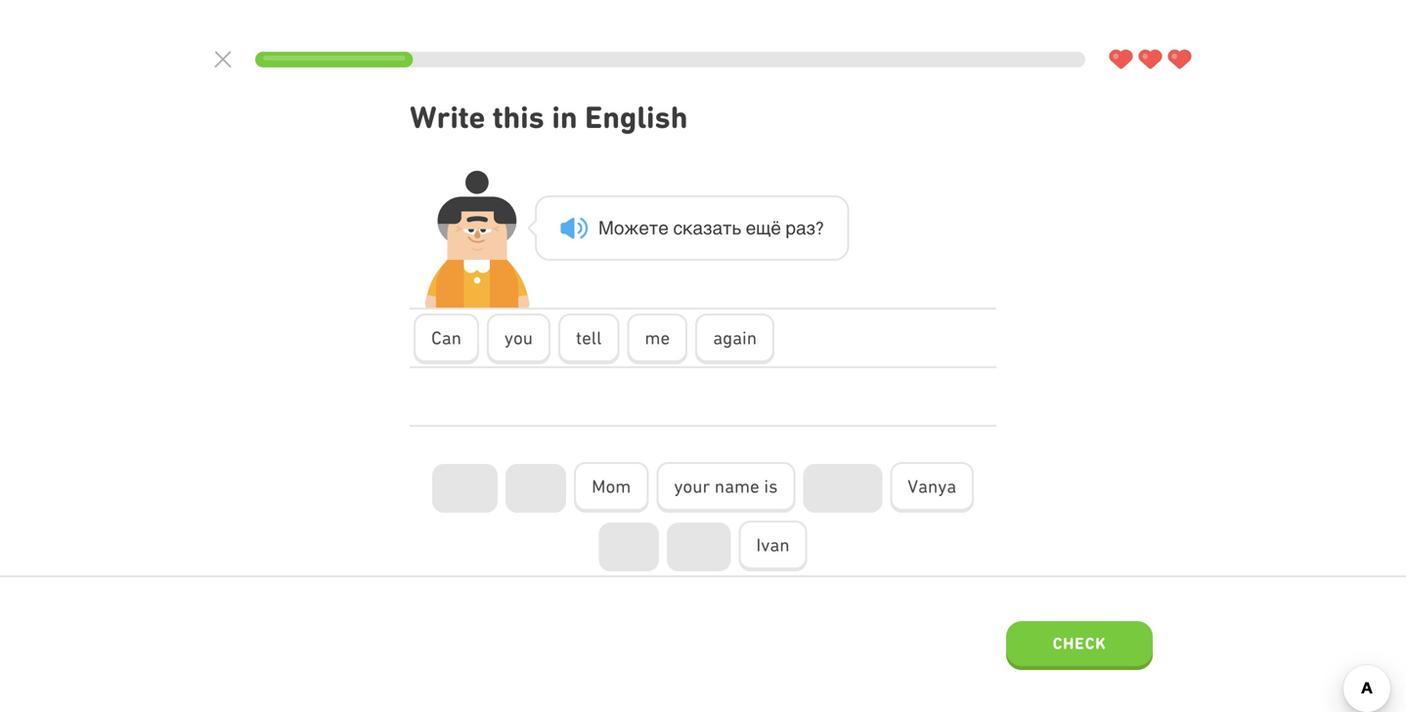 Task type: locate. For each thing, give the bounding box(es) containing it.
in
[[552, 99, 577, 135]]

е right ь at top
[[746, 218, 756, 239]]

0 horizontal spatial т
[[649, 218, 658, 239]]

english
[[585, 99, 688, 135]]

е right о
[[639, 218, 649, 239]]

is
[[764, 476, 778, 497]]

mom
[[592, 476, 631, 497]]

а left ь at top
[[712, 218, 723, 239]]

your name is
[[674, 476, 778, 497]]

vanya button
[[890, 463, 974, 513]]

1 horizontal spatial з
[[806, 218, 816, 239]]

check button
[[1006, 622, 1153, 671]]

а
[[693, 218, 703, 239], [712, 218, 723, 239], [796, 218, 806, 239]]

2 horizontal spatial е
[[746, 218, 756, 239]]

this
[[493, 99, 544, 135]]

з right р
[[806, 218, 816, 239]]

а right the 'с'
[[693, 218, 703, 239]]

е left the 'с'
[[658, 218, 669, 239]]

1 horizontal spatial т
[[723, 218, 732, 239]]

0 horizontal spatial з
[[703, 218, 712, 239]]

0 horizontal spatial а
[[693, 218, 703, 239]]

е
[[639, 218, 649, 239], [658, 218, 669, 239], [746, 218, 756, 239]]

а left ? at the right top
[[796, 218, 806, 239]]

м
[[598, 218, 614, 239]]

2 т from the left
[[723, 218, 732, 239]]

о
[[614, 218, 624, 239]]

3 е from the left
[[746, 218, 756, 239]]

mom button
[[574, 463, 649, 513]]

tell button
[[558, 314, 619, 365]]

0 horizontal spatial е
[[639, 218, 649, 239]]

write
[[410, 99, 485, 135]]

1 т from the left
[[649, 218, 658, 239]]

к
[[682, 218, 693, 239]]

your name is button
[[656, 463, 795, 513]]

щ
[[756, 218, 771, 239]]

з right к
[[703, 218, 712, 239]]

1 з from the left
[[703, 218, 712, 239]]

т
[[649, 218, 658, 239], [723, 218, 732, 239]]

can
[[431, 328, 461, 349]]

т left щ
[[723, 218, 732, 239]]

1 horizontal spatial е
[[658, 218, 669, 239]]

з
[[703, 218, 712, 239], [806, 218, 816, 239]]

again button
[[695, 314, 774, 365]]

т right ж
[[649, 218, 658, 239]]

ivan
[[756, 535, 790, 556]]

1 horizontal spatial а
[[712, 218, 723, 239]]

2 з from the left
[[806, 218, 816, 239]]

2 horizontal spatial а
[[796, 218, 806, 239]]

name
[[715, 476, 760, 497]]

me
[[645, 328, 670, 349]]

you button
[[487, 314, 551, 365]]

ivan button
[[739, 521, 807, 572]]

progress bar
[[255, 52, 1085, 67]]



Task type: describe. For each thing, give the bounding box(es) containing it.
м о ж е т е с к а з а т ь
[[598, 218, 741, 239]]

write this in english
[[410, 99, 688, 135]]

1 а from the left
[[693, 218, 703, 239]]

check
[[1053, 634, 1106, 653]]

vanya
[[908, 476, 956, 497]]

1 е from the left
[[639, 218, 649, 239]]

е щ ё р а з ?
[[746, 218, 824, 239]]

me button
[[627, 314, 688, 365]]

ё
[[771, 218, 781, 239]]

again
[[713, 328, 757, 349]]

ь
[[732, 218, 741, 239]]

3 а from the left
[[796, 218, 806, 239]]

tell
[[576, 328, 602, 349]]

2 е from the left
[[658, 218, 669, 239]]

с
[[673, 218, 682, 239]]

?
[[816, 218, 824, 239]]

your
[[674, 476, 710, 497]]

р
[[786, 218, 796, 239]]

2 а from the left
[[712, 218, 723, 239]]

ж
[[624, 218, 639, 239]]

you
[[504, 328, 533, 349]]

can button
[[414, 314, 479, 365]]



Task type: vqa. For each thing, say whether or not it's contained in the screenshot.
again button
yes



